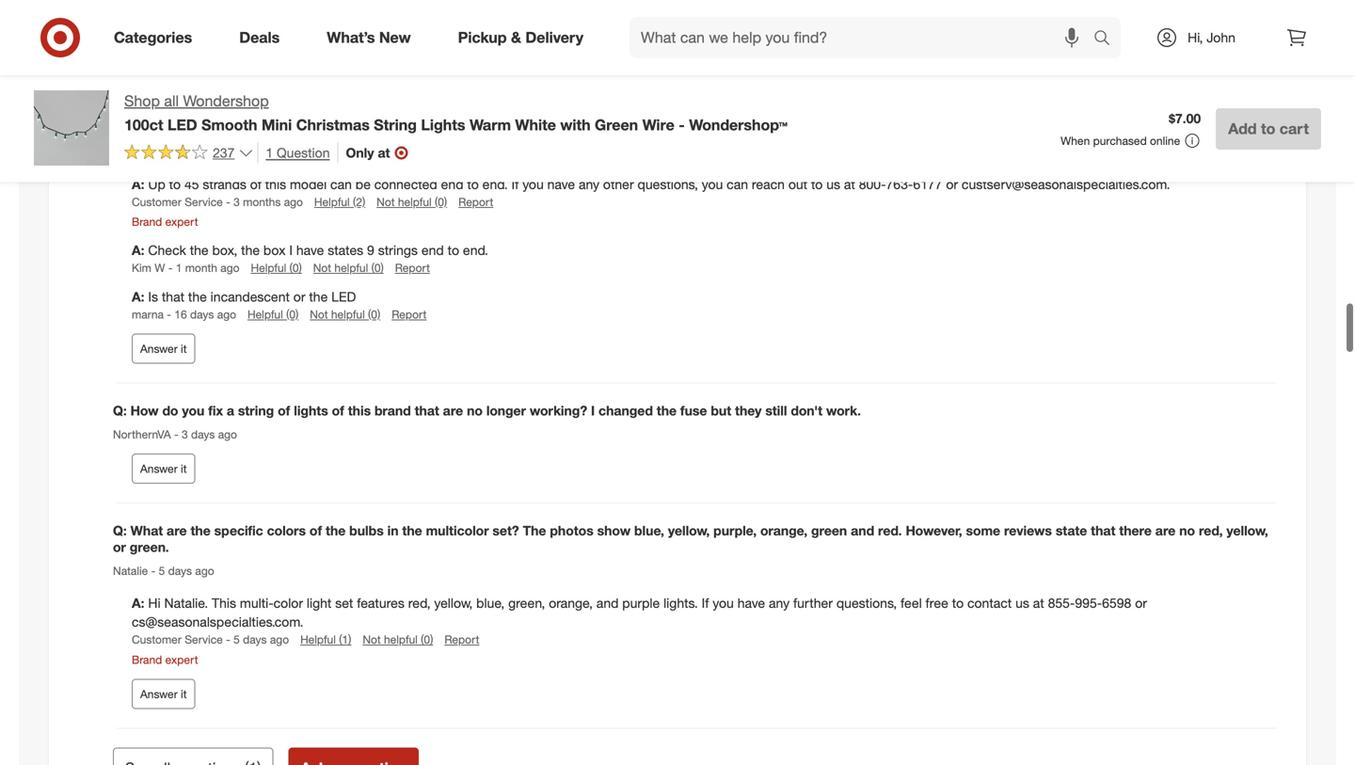 Task type: vqa. For each thing, say whether or not it's contained in the screenshot.
1st How from the top
yes



Task type: describe. For each thing, give the bounding box(es) containing it.
red, inside hi natalie. this multi-color light set features red, yellow, blue, green, orange, and purple lights. if you have any further questions, feel free to contact us at 855-995-6598 or cs@seasonalspecialties.com.
[[408, 595, 431, 612]]

are inside q: how do you fix a string of lights of this brand that are no longer working?  i changed the fuse but they still don't work. northernva - 3 days ago
[[443, 402, 463, 419]]

add to cart
[[1229, 119, 1309, 138]]

helpful for 468ltr - 2 months ago
[[336, 25, 369, 39]]

1 horizontal spatial 1
[[266, 144, 273, 161]]

a: for a: up to 45 strands of this model can be connected end to end. if you have any other questions, you can reach out to us at 800-763-6177 or custserv@seasonalspecialties.com.
[[132, 176, 144, 192]]

or inside q: what are the specific colors of the bulbs in the multicolor set?  the photos show blue, yellow, purple, orange, green and red.  however,  some reviews state that there are no red, yellow, or green. natalie - 5 days ago
[[113, 539, 126, 555]]

helpful for kim w - 1 month ago
[[335, 261, 368, 275]]

this inside q: how many strands of this particular light set can be connected safely? this information is usefully listed in the decription but i don't see it anywhere. mcva102 - 3 months ago
[[267, 120, 290, 136]]

set inside hi natalie. this multi-color light set features red, yellow, blue, green, orange, and purple lights. if you have any further questions, feel free to contact us at 855-995-6598 or cs@seasonalspecialties.com.
[[335, 595, 353, 612]]

2
[[171, 25, 177, 39]]

ago down twinkling
[[222, 25, 241, 39]]

1 vertical spatial at
[[844, 176, 855, 192]]

categories link
[[98, 17, 216, 58]]

days inside q: what are the specific colors of the bulbs in the multicolor set?  the photos show blue, yellow, purple, orange, green and red.  however,  some reviews state that there are no red, yellow, or green. natalie - 5 days ago
[[168, 564, 192, 578]]

strands inside q: how many strands of this particular light set can be connected safely? this information is usefully listed in the decription but i don't see it anywhere. mcva102 - 3 months ago
[[200, 120, 247, 136]]

a: check the box, the box i have states 9 strings end to end.
[[132, 242, 488, 259]]

pickup & delivery link
[[442, 17, 607, 58]]

end for strings
[[422, 242, 444, 259]]

- inside shop all wondershop 100ct led smooth mini christmas string lights warm white with green wire - wondershop™
[[679, 116, 685, 134]]

particular
[[294, 120, 355, 136]]

when
[[1061, 134, 1090, 148]]

but for fuse
[[711, 402, 732, 419]]

customer for up to 45 strands of this model can be connected end to end. if you have any other questions, you can reach out to us at 800-763-6177 or custserv@seasonalspecialties.com.
[[132, 195, 182, 209]]

the
[[523, 522, 546, 539]]

0 horizontal spatial i
[[289, 242, 293, 259]]

not for 468ltr - 2 months ago
[[314, 25, 332, 39]]

not helpful  (0) for 468ltr - 2 months ago
[[314, 25, 385, 39]]

to right 'strings'
[[448, 242, 459, 259]]

you down the safely?
[[523, 176, 544, 192]]

q: for q: what are the specific colors of the bulbs in the multicolor set?  the photos show blue, yellow, purple, orange, green and red.  however,  some reviews state that there are no red, yellow, or green.
[[113, 522, 127, 539]]

report button for customer service - 3 months ago
[[459, 194, 494, 210]]

marna
[[132, 307, 164, 321]]

2 horizontal spatial yellow,
[[1227, 522, 1269, 539]]

lights
[[421, 116, 465, 134]]

that inside q: what are the specific colors of the bulbs in the multicolor set?  the photos show blue, yellow, purple, orange, green and red.  however,  some reviews state that there are no red, yellow, or green. natalie - 5 days ago
[[1091, 522, 1116, 539]]

to inside hi natalie. this multi-color light set features red, yellow, blue, green, orange, and purple lights. if you have any further questions, feel free to contact us at 855-995-6598 or cs@seasonalspecialties.com.
[[952, 595, 964, 612]]

green,
[[508, 595, 545, 612]]

is
[[148, 288, 158, 305]]

to right out
[[811, 176, 823, 192]]

report for 468ltr - 2 months ago
[[396, 25, 431, 39]]

this inside hi natalie. this multi-color light set features red, yellow, blue, green, orange, and purple lights. if you have any further questions, feel free to contact us at 855-995-6598 or cs@seasonalspecialties.com.
[[212, 595, 236, 612]]

what's new
[[327, 28, 411, 47]]

answer it button for a:
[[132, 334, 195, 364]]

customer service - 3 months ago
[[132, 195, 303, 209]]

2 horizontal spatial 3
[[234, 195, 240, 209]]

answer for customer service - 5 days ago
[[140, 687, 178, 701]]

service for up to 45 strands of this model can be connected end to end. if you have any other questions, you can reach out to us at 800-763-6177 or custserv@seasonalspecialties.com.
[[185, 195, 223, 209]]

end for connected
[[441, 176, 464, 192]]

- left 16
[[167, 307, 171, 321]]

100ct
[[124, 116, 163, 134]]

photos
[[550, 522, 594, 539]]

safely?
[[529, 120, 573, 136]]

- up box,
[[226, 195, 230, 209]]

add
[[1229, 119, 1257, 138]]

all
[[164, 92, 179, 110]]

only
[[346, 144, 374, 161]]

lights.
[[664, 595, 698, 612]]

state
[[1056, 522, 1087, 539]]

to down shop all wondershop 100ct led smooth mini christmas string lights warm white with green wire - wondershop™
[[467, 176, 479, 192]]

the left bulbs
[[326, 522, 346, 539]]

multi-
[[240, 595, 274, 612]]

and inside q: what are the specific colors of the bulbs in the multicolor set?  the photos show blue, yellow, purple, orange, green and red.  however,  some reviews state that there are no red, yellow, or green. natalie - 5 days ago
[[851, 522, 875, 539]]

hi
[[148, 595, 161, 612]]

6177
[[913, 176, 943, 192]]

at inside hi natalie. this multi-color light set features red, yellow, blue, green, orange, and purple lights. if you have any further questions, feel free to contact us at 855-995-6598 or cs@seasonalspecialties.com.
[[1033, 595, 1045, 612]]

helpful  (0) for or
[[248, 307, 299, 321]]

information
[[606, 120, 678, 136]]

ago down the "a: is that the incandescent or the led"
[[217, 307, 236, 321]]

helpful for 468ltr - 2 months ago
[[252, 25, 287, 39]]

blue, inside q: what are the specific colors of the bulbs in the multicolor set?  the photos show blue, yellow, purple, orange, green and red.  however,  some reviews state that there are no red, yellow, or green. natalie - 5 days ago
[[634, 522, 665, 539]]

lights
[[294, 402, 328, 419]]

changed
[[599, 402, 653, 419]]

string
[[238, 402, 274, 419]]

purchased
[[1093, 134, 1147, 148]]

answer it for a:
[[140, 342, 187, 356]]

color
[[274, 595, 303, 612]]

$7.00
[[1169, 110, 1201, 127]]

questions, inside hi natalie. this multi-color light set features red, yellow, blue, green, orange, and purple lights. if you have any further questions, feel free to contact us at 855-995-6598 or cs@seasonalspecialties.com.
[[837, 595, 897, 612]]

what's
[[327, 28, 375, 47]]

ago down model
[[284, 195, 303, 209]]

fix
[[208, 402, 223, 419]]

ago inside q: what are the specific colors of the bulbs in the multicolor set?  the photos show blue, yellow, purple, orange, green and red.  however,  some reviews state that there are no red, yellow, or green. natalie - 5 days ago
[[195, 564, 214, 578]]

shop all wondershop 100ct led smooth mini christmas string lights warm white with green wire - wondershop™
[[124, 92, 788, 134]]

not helpful  (0) for kim w - 1 month ago
[[313, 261, 384, 275]]

800-
[[859, 176, 886, 192]]

0 vertical spatial us
[[827, 176, 841, 192]]

listed
[[748, 120, 782, 136]]

2 horizontal spatial can
[[727, 176, 748, 192]]

no inside q: how do you fix a string of lights of this brand that are no longer working?  i changed the fuse but they still don't work. northernva - 3 days ago
[[467, 402, 483, 419]]

1 vertical spatial this
[[265, 176, 286, 192]]

to inside button
[[1261, 119, 1276, 138]]

natalie.
[[164, 595, 208, 612]]

online
[[1150, 134, 1181, 148]]

work.
[[826, 402, 861, 419]]

but for decription
[[892, 120, 912, 136]]

this inside q: how do you fix a string of lights of this brand that are no longer working?  i changed the fuse but they still don't work. northernva - 3 days ago
[[348, 402, 371, 419]]

helpful for customer service - 5 days ago
[[300, 633, 336, 647]]

9
[[367, 242, 374, 259]]

end. for strings
[[463, 242, 488, 259]]

ago inside q: how many strands of this particular light set can be connected safely? this information is usefully listed in the decription but i don't see it anywhere. mcva102 - 3 months ago
[[224, 145, 243, 159]]

2 vertical spatial months
[[243, 195, 281, 209]]

helpful for marna - 16 days ago
[[331, 307, 365, 321]]

days right 16
[[190, 307, 214, 321]]

purple
[[622, 595, 660, 612]]

are right there
[[1156, 522, 1176, 539]]

of right lights
[[332, 402, 344, 419]]

report button for customer service - 5 days ago
[[445, 632, 480, 648]]

marna - 16 days ago
[[132, 307, 236, 321]]

are right these
[[308, 6, 326, 22]]

- left 2
[[164, 25, 168, 39]]

not helpful  (0) button for marna - 16 days ago
[[310, 306, 380, 322]]

don't inside q: how many strands of this particular light set can be connected safely? this information is usefully listed in the decription but i don't see it anywhere. mcva102 - 3 months ago
[[923, 120, 955, 136]]

the up month
[[190, 242, 209, 259]]

what
[[131, 522, 163, 539]]

report button for kim w - 1 month ago
[[395, 260, 430, 276]]

i inside q: how do you fix a string of lights of this brand that are no longer working?  i changed the fuse but they still don't work. northernva - 3 days ago
[[591, 402, 595, 419]]

ago inside q: how do you fix a string of lights of this brand that are no longer working?  i changed the fuse but they still don't work. northernva - 3 days ago
[[218, 427, 237, 441]]

led inside shop all wondershop 100ct led smooth mini christmas string lights warm white with green wire - wondershop™
[[168, 116, 197, 134]]

twinkling
[[685, 6, 738, 22]]

1 horizontal spatial yellow,
[[668, 522, 710, 539]]

(0) for customer service - 3 months ago
[[435, 195, 447, 209]]

- inside q: what are the specific colors of the bulbs in the multicolor set?  the photos show blue, yellow, purple, orange, green and red.  however,  some reviews state that there are no red, yellow, or green. natalie - 5 days ago
[[151, 564, 156, 578]]

to left 45
[[169, 176, 181, 192]]

helpful  (0) button for box
[[251, 260, 302, 276]]

the left specific
[[191, 522, 211, 539]]

states
[[328, 242, 363, 259]]

incandescent
[[211, 288, 290, 305]]

(0) for kim w - 1 month ago
[[371, 261, 384, 275]]

ago down box,
[[221, 261, 240, 275]]

- right w
[[168, 261, 173, 275]]

wondershop™
[[689, 116, 788, 134]]

468ltr
[[132, 25, 160, 39]]

show
[[597, 522, 631, 539]]

helpful for customer service - 3 months ago
[[314, 195, 350, 209]]

days down multi-
[[243, 633, 267, 647]]

yellow, inside hi natalie. this multi-color light set features red, yellow, blue, green, orange, and purple lights. if you have any further questions, feel free to contact us at 855-995-6598 or cs@seasonalspecialties.com.
[[434, 595, 473, 612]]

0 vertical spatial that
[[162, 288, 185, 305]]

search
[[1085, 30, 1131, 49]]

wire
[[643, 116, 675, 134]]

0 vertical spatial questions,
[[638, 176, 698, 192]]

helpful  (2)
[[314, 195, 365, 209]]

set?
[[493, 522, 519, 539]]

box
[[264, 242, 286, 259]]

customer for hi natalie. this multi-color light set features red, yellow, blue, green, orange, and purple lights. if you have any further questions, feel free to contact us at 855-995-6598 or cs@seasonalspecialties.com.
[[132, 633, 182, 647]]

is
[[682, 120, 692, 136]]

other
[[603, 176, 634, 192]]

warm inside shop all wondershop 100ct led smooth mini christmas string lights warm white with green wire - wondershop™
[[470, 116, 511, 134]]

hi,
[[1188, 29, 1203, 46]]

(3)
[[291, 25, 303, 39]]

0 horizontal spatial connected
[[374, 176, 437, 192]]

colors
[[267, 522, 306, 539]]

string
[[374, 116, 417, 134]]

in inside q: what are the specific colors of the bulbs in the multicolor set?  the photos show blue, yellow, purple, orange, green and red.  however,  some reviews state that there are no red, yellow, or green. natalie - 5 days ago
[[387, 522, 399, 539]]

twinkling,
[[531, 6, 587, 22]]

What can we help you find? suggestions appear below search field
[[630, 17, 1099, 58]]

the up marna - 16 days ago
[[188, 288, 207, 305]]

0 vertical spatial white
[[493, 6, 527, 22]]

2 answer it from the top
[[140, 462, 187, 476]]

have inside hi natalie. this multi-color light set features red, yellow, blue, green, orange, and purple lights. if you have any further questions, feel free to contact us at 855-995-6598 or cs@seasonalspecialties.com.
[[738, 595, 765, 612]]

green
[[811, 522, 847, 539]]

deals
[[239, 28, 280, 47]]

the inside q: how do you fix a string of lights of this brand that are no longer working?  i changed the fuse but they still don't work. northernva - 3 days ago
[[657, 402, 677, 419]]

5 inside q: what are the specific colors of the bulbs in the multicolor set?  the photos show blue, yellow, purple, orange, green and red.  however,  some reviews state that there are no red, yellow, or green. natalie - 5 days ago
[[159, 564, 165, 578]]

green.
[[130, 539, 169, 555]]

q: how many strands of this particular light set can be connected safely? this information is usefully listed in the decription but i don't see it anywhere. mcva102 - 3 months ago
[[113, 120, 1061, 159]]

not helpful  (0) button for 468ltr - 2 months ago
[[314, 24, 385, 40]]

helpful for customer service - 3 months ago
[[398, 195, 432, 209]]

see
[[959, 120, 981, 136]]

anywhere.
[[996, 120, 1061, 136]]

multicolor
[[426, 522, 489, 539]]

or inside hi natalie. this multi-color light set features red, yellow, blue, green, orange, and purple lights. if you have any further questions, feel free to contact us at 855-995-6598 or cs@seasonalspecialties.com.
[[1135, 595, 1147, 612]]

helpful for marna - 16 days ago
[[248, 307, 283, 321]]

report for marna - 16 days ago
[[392, 307, 427, 321]]

the up the what's
[[330, 6, 349, 22]]

of inside q: what are the specific colors of the bulbs in the multicolor set?  the photos show blue, yellow, purple, orange, green and red.  however,  some reviews state that there are no red, yellow, or green. natalie - 5 days ago
[[310, 522, 322, 539]]

you up 2
[[159, 6, 180, 22]]

john
[[1207, 29, 1236, 46]]

not helpful  (0) for customer service - 5 days ago
[[363, 633, 433, 647]]

expert for up to 45 strands of this model can be connected end to end. if you have any other questions, you can reach out to us at 800-763-6177 or custserv@seasonalspecialties.com.
[[165, 215, 198, 229]]

the left box
[[241, 242, 260, 259]]

0 horizontal spatial if
[[148, 6, 155, 22]]

how for do
[[131, 402, 159, 419]]

it for answer it button for customer service - 5 days ago
[[181, 687, 187, 701]]

add to cart button
[[1216, 108, 1322, 150]]

cs@seasonalspecialties.com.
[[132, 614, 304, 630]]

these
[[272, 6, 304, 22]]

1 vertical spatial led
[[331, 288, 356, 305]]

not for marna - 16 days ago
[[310, 307, 328, 321]]

brand
[[375, 402, 411, 419]]

you left reach
[[702, 176, 723, 192]]

pickup
[[458, 28, 507, 47]]

the inside q: how many strands of this particular light set can be connected safely? this information is usefully listed in the decription but i don't see it anywhere. mcva102 - 3 months ago
[[801, 120, 821, 136]]

orange, inside hi natalie. this multi-color light set features red, yellow, blue, green, orange, and purple lights. if you have any further questions, feel free to contact us at 855-995-6598 or cs@seasonalspecialties.com.
[[549, 595, 593, 612]]

you inside hi natalie. this multi-color light set features red, yellow, blue, green, orange, and purple lights. if you have any further questions, feel free to contact us at 855-995-6598 or cs@seasonalspecialties.com.
[[713, 595, 734, 612]]

237
[[213, 144, 235, 161]]

1 vertical spatial be
[[356, 176, 371, 192]]

0 vertical spatial at
[[378, 144, 390, 161]]

the left "multicolor"
[[402, 522, 422, 539]]

1 vertical spatial strands
[[203, 176, 247, 192]]

a: for a:
[[132, 595, 148, 612]]

237 link
[[124, 142, 254, 165]]

1 vertical spatial 1
[[176, 261, 182, 275]]

contact
[[968, 595, 1012, 612]]

1 vertical spatial 5
[[234, 633, 240, 647]]

reviews
[[1004, 522, 1052, 539]]

reach
[[752, 176, 785, 192]]



Task type: locate. For each thing, give the bounding box(es) containing it.
usefully
[[696, 120, 744, 136]]

delivery
[[526, 28, 584, 47]]

set up (1)
[[335, 595, 353, 612]]

helpful  (0) for box
[[251, 261, 302, 275]]

you right 'lights.'
[[713, 595, 734, 612]]

the left the decription
[[801, 120, 821, 136]]

of inside q: how many strands of this particular light set can be connected safely? this information is usefully listed in the decription but i don't see it anywhere. mcva102 - 3 months ago
[[251, 120, 263, 136]]

how up northernva
[[131, 402, 159, 419]]

q: how do you fix a string of lights of this brand that are no longer working?  i changed the fuse but they still don't work. northernva - 3 days ago
[[113, 402, 861, 441]]

categories
[[114, 28, 192, 47]]

the down a: check the box, the box i have states 9 strings end to end.
[[309, 288, 328, 305]]

specific
[[214, 522, 263, 539]]

have left 'states'
[[296, 242, 324, 259]]

service
[[185, 195, 223, 209], [185, 633, 223, 647]]

white left with
[[515, 116, 556, 134]]

2 vertical spatial i
[[591, 402, 595, 419]]

1 horizontal spatial i
[[591, 402, 595, 419]]

1 horizontal spatial 3
[[182, 427, 188, 441]]

set
[[389, 120, 409, 136], [335, 595, 353, 612]]

not helpful  (0) button for customer service - 5 days ago
[[363, 632, 433, 648]]

0 vertical spatial don't
[[923, 120, 955, 136]]

set up only at
[[389, 120, 409, 136]]

christmas
[[296, 116, 370, 134]]

helpful left (2) at the top of the page
[[314, 195, 350, 209]]

color
[[419, 6, 451, 22]]

- down cs@seasonalspecialties.com.
[[226, 633, 230, 647]]

or right the 6177
[[946, 176, 958, 192]]

a: for a: is that the incandescent or the led
[[132, 288, 144, 305]]

- inside q: how do you fix a string of lights of this brand that are no longer working?  i changed the fuse but they still don't work. northernva - 3 days ago
[[174, 427, 178, 441]]

answer it button for customer service - 5 days ago
[[132, 679, 195, 709]]

- inside q: how many strands of this particular light set can be connected safely? this information is usefully listed in the decription but i don't see it anywhere. mcva102 - 3 months ago
[[166, 145, 171, 159]]

red, right there
[[1199, 522, 1223, 539]]

0 horizontal spatial led
[[168, 116, 197, 134]]

855-
[[1048, 595, 1075, 612]]

in inside q: how many strands of this particular light set can be connected safely? this information is usefully listed in the decription but i don't see it anywhere. mcva102 - 3 months ago
[[786, 120, 797, 136]]

end. right 'strings'
[[463, 242, 488, 259]]

connected down only at
[[374, 176, 437, 192]]

(0) for 468ltr - 2 months ago
[[372, 25, 385, 39]]

helpful  (0) button down box
[[251, 260, 302, 276]]

can inside q: how many strands of this particular light set can be connected safely? this information is usefully listed in the decription but i don't see it anywhere. mcva102 - 3 months ago
[[412, 120, 435, 136]]

up
[[148, 176, 165, 192]]

2 vertical spatial answer
[[140, 687, 178, 701]]

customer service - 5 days ago
[[132, 633, 289, 647]]

report for customer service - 5 days ago
[[445, 633, 480, 647]]

service for hi natalie. this multi-color light set features red, yellow, blue, green, orange, and purple lights. if you have any further questions, feel free to contact us at 855-995-6598 or cs@seasonalspecialties.com.
[[185, 633, 223, 647]]

1 answer it from the top
[[140, 342, 187, 356]]

answer down marna
[[140, 342, 178, 356]]

0 vertical spatial 5
[[159, 564, 165, 578]]

1 question link
[[257, 142, 330, 164]]

0 horizontal spatial set
[[335, 595, 353, 612]]

working?
[[530, 402, 588, 419]]

to right add
[[1261, 119, 1276, 138]]

and left purple
[[597, 595, 619, 612]]

helpful
[[252, 25, 287, 39], [314, 195, 350, 209], [251, 261, 286, 275], [248, 307, 283, 321], [300, 633, 336, 647]]

strands
[[200, 120, 247, 136], [203, 176, 247, 192]]

3
[[174, 145, 180, 159], [234, 195, 240, 209], [182, 427, 188, 441]]

of up the customer service - 3 months ago
[[250, 176, 262, 192]]

2 how from the top
[[131, 402, 159, 419]]

helpful  (0) down incandescent
[[248, 307, 299, 321]]

new
[[379, 28, 411, 47]]

helpful inside button
[[300, 633, 336, 647]]

don't right still
[[791, 402, 823, 419]]

helpful  (0) button for or
[[248, 306, 299, 322]]

answer for a:
[[140, 342, 178, 356]]

are right what
[[167, 522, 187, 539]]

763-
[[886, 176, 913, 192]]

2 brand from the top
[[132, 653, 162, 667]]

1 a: from the top
[[132, 176, 144, 192]]

5 down "green."
[[159, 564, 165, 578]]

not for kim w - 1 month ago
[[313, 261, 331, 275]]

1 horizontal spatial be
[[439, 120, 455, 136]]

answer it for customer service - 5 days ago
[[140, 687, 187, 701]]

twinkling
[[216, 6, 268, 22]]

0 vertical spatial any
[[579, 176, 600, 192]]

brand
[[132, 215, 162, 229], [132, 653, 162, 667]]

(0)
[[372, 25, 385, 39], [435, 195, 447, 209], [290, 261, 302, 275], [371, 261, 384, 275], [286, 307, 299, 321], [368, 307, 380, 321], [421, 633, 433, 647]]

2 vertical spatial answer it button
[[132, 679, 195, 709]]

end down lights
[[441, 176, 464, 192]]

1 horizontal spatial can
[[412, 120, 435, 136]]

0 horizontal spatial any
[[579, 176, 600, 192]]

in
[[786, 120, 797, 136], [387, 522, 399, 539]]

0 vertical spatial this
[[576, 120, 603, 136]]

2 vertical spatial 3
[[182, 427, 188, 441]]

no
[[467, 402, 483, 419], [1180, 522, 1196, 539]]

or down a: check the box, the box i have states 9 strings end to end.
[[294, 288, 305, 305]]

blue, inside hi natalie. this multi-color light set features red, yellow, blue, green, orange, and purple lights. if you have any further questions, feel free to contact us at 855-995-6598 or cs@seasonalspecialties.com.
[[476, 595, 505, 612]]

the
[[330, 6, 349, 22], [801, 120, 821, 136], [190, 242, 209, 259], [241, 242, 260, 259], [188, 288, 207, 305], [309, 288, 328, 305], [657, 402, 677, 419], [191, 522, 211, 539], [326, 522, 346, 539], [402, 522, 422, 539]]

(0) for customer service - 5 days ago
[[421, 633, 433, 647]]

0 vertical spatial months
[[181, 25, 218, 39]]

0 horizontal spatial but
[[711, 402, 732, 419]]

1 vertical spatial expert
[[165, 653, 198, 667]]

you inside q: how do you fix a string of lights of this brand that are no longer working?  i changed the fuse but they still don't work. northernva - 3 days ago
[[182, 402, 205, 419]]

1 horizontal spatial have
[[547, 176, 575, 192]]

helpful down these
[[252, 25, 287, 39]]

brand expert for up to 45 strands of this model can be connected end to end. if you have any other questions, you can reach out to us at 800-763-6177 or custserv@seasonalspecialties.com.
[[132, 215, 198, 229]]

q: inside q: how many strands of this particular light set can be connected safely? this information is usefully listed in the decription but i don't see it anywhere. mcva102 - 3 months ago
[[113, 120, 127, 136]]

at right only
[[378, 144, 390, 161]]

months inside q: how many strands of this particular light set can be connected safely? this information is usefully listed in the decription but i don't see it anywhere. mcva102 - 3 months ago
[[183, 145, 221, 159]]

fuse
[[680, 402, 707, 419]]

days inside q: how do you fix a string of lights of this brand that are no longer working?  i changed the fuse but they still don't work. northernva - 3 days ago
[[191, 427, 215, 441]]

0 vertical spatial this
[[267, 120, 290, 136]]

this up 1 question link on the top left
[[267, 120, 290, 136]]

how inside q: how many strands of this particular light set can be connected safely? this information is usefully listed in the decription but i don't see it anywhere. mcva102 - 3 months ago
[[131, 120, 159, 136]]

it for 2nd answer it button from the top of the page
[[181, 462, 187, 476]]

a: down natalie
[[132, 595, 148, 612]]

it for answer it button associated with a:
[[181, 342, 187, 356]]

1 brand expert from the top
[[132, 215, 198, 229]]

0 horizontal spatial and
[[597, 595, 619, 612]]

0 horizontal spatial 1
[[176, 261, 182, 275]]

months
[[181, 25, 218, 39], [183, 145, 221, 159], [243, 195, 281, 209]]

1 vertical spatial light
[[307, 595, 332, 612]]

brand expert down customer service - 5 days ago
[[132, 653, 198, 667]]

i inside q: how many strands of this particular light set can be connected safely? this information is usefully listed in the decription but i don't see it anywhere. mcva102 - 3 months ago
[[916, 120, 920, 136]]

0 vertical spatial brand
[[132, 215, 162, 229]]

0 vertical spatial have
[[547, 176, 575, 192]]

set inside q: how many strands of this particular light set can be connected safely? this information is usefully listed in the decription but i don't see it anywhere. mcva102 - 3 months ago
[[389, 120, 409, 136]]

0 vertical spatial expert
[[165, 215, 198, 229]]

1 expert from the top
[[165, 215, 198, 229]]

3 inside q: how many strands of this particular light set can be connected safely? this information is usefully listed in the decription but i don't see it anywhere. mcva102 - 3 months ago
[[174, 145, 180, 159]]

customer
[[132, 195, 182, 209], [132, 633, 182, 647]]

end. for connected
[[483, 176, 508, 192]]

brand expert for hi natalie. this multi-color light set features red, yellow, blue, green, orange, and purple lights. if you have any further questions, feel free to contact us at 855-995-6598 or cs@seasonalspecialties.com.
[[132, 653, 198, 667]]

6598
[[1102, 595, 1132, 612]]

that inside q: how do you fix a string of lights of this brand that are no longer working?  i changed the fuse but they still don't work. northernva - 3 days ago
[[415, 402, 439, 419]]

a: up the kim
[[132, 242, 144, 259]]

further
[[794, 595, 833, 612]]

5 down cs@seasonalspecialties.com.
[[234, 633, 240, 647]]

a
[[227, 402, 234, 419]]

brand for hi natalie. this multi-color light set features red, yellow, blue, green, orange, and purple lights. if you have any further questions, feel free to contact us at 855-995-6598 or cs@seasonalspecialties.com.
[[132, 653, 162, 667]]

0 vertical spatial warm
[[455, 6, 489, 22]]

but inside q: how many strands of this particular light set can be connected safely? this information is usefully listed in the decription but i don't see it anywhere. mcva102 - 3 months ago
[[892, 120, 912, 136]]

1 vertical spatial q:
[[113, 402, 127, 419]]

they
[[735, 402, 762, 419]]

that right 'brand'
[[415, 402, 439, 419]]

995-
[[1075, 595, 1102, 612]]

wondershop
[[183, 92, 269, 110]]

expert up check
[[165, 215, 198, 229]]

2 answer it button from the top
[[132, 454, 195, 484]]

1 vertical spatial but
[[711, 402, 732, 419]]

ago up 'natalie.'
[[195, 564, 214, 578]]

2 expert from the top
[[165, 653, 198, 667]]

0 vertical spatial 1
[[266, 144, 273, 161]]

but
[[892, 120, 912, 136], [711, 402, 732, 419]]

3 a: from the top
[[132, 288, 144, 305]]

that up 16
[[162, 288, 185, 305]]

don't left see
[[923, 120, 955, 136]]

1 horizontal spatial blue,
[[634, 522, 665, 539]]

model
[[290, 176, 327, 192]]

0 vertical spatial blue,
[[634, 522, 665, 539]]

white up &
[[493, 6, 527, 22]]

(1)
[[339, 633, 351, 647]]

2 vertical spatial answer it
[[140, 687, 187, 701]]

1 vertical spatial have
[[296, 242, 324, 259]]

light inside q: how many strands of this particular light set can be connected safely? this information is usefully listed in the decription but i don't see it anywhere. mcva102 - 3 months ago
[[359, 120, 386, 136]]

4 a: from the top
[[132, 595, 148, 612]]

(0) for marna - 16 days ago
[[368, 307, 380, 321]]

1 vertical spatial helpful  (0) button
[[248, 306, 299, 322]]

3 q: from the top
[[113, 522, 127, 539]]

end
[[441, 176, 464, 192], [422, 242, 444, 259]]

you left fix
[[182, 402, 205, 419]]

2 service from the top
[[185, 633, 223, 647]]

service down cs@seasonalspecialties.com.
[[185, 633, 223, 647]]

ago down smooth
[[224, 145, 243, 159]]

q: up mcva102
[[113, 120, 127, 136]]

us
[[827, 176, 841, 192], [1016, 595, 1030, 612]]

1 horizontal spatial that
[[415, 402, 439, 419]]

1 vertical spatial in
[[387, 522, 399, 539]]

3 inside q: how do you fix a string of lights of this brand that are no longer working?  i changed the fuse but they still don't work. northernva - 3 days ago
[[182, 427, 188, 441]]

how up mcva102
[[131, 120, 159, 136]]

1 vertical spatial warm
[[470, 116, 511, 134]]

white inside shop all wondershop 100ct led smooth mini christmas string lights warm white with green wire - wondershop™
[[515, 116, 556, 134]]

1 horizontal spatial led
[[331, 288, 356, 305]]

if inside hi natalie. this multi-color light set features red, yellow, blue, green, orange, and purple lights. if you have any further questions, feel free to contact us at 855-995-6598 or cs@seasonalspecialties.com.
[[702, 595, 709, 612]]

0 vertical spatial strands
[[200, 120, 247, 136]]

red.
[[878, 522, 902, 539]]

0 horizontal spatial us
[[827, 176, 841, 192]]

not helpful  (0) button for kim w - 1 month ago
[[313, 260, 384, 276]]

0 vertical spatial 3
[[174, 145, 180, 159]]

not helpful  (0) for customer service - 3 months ago
[[377, 195, 447, 209]]

i left changed
[[591, 402, 595, 419]]

end.
[[483, 176, 508, 192], [463, 242, 488, 259]]

questions, right "other"
[[638, 176, 698, 192]]

1 vertical spatial white
[[515, 116, 556, 134]]

2 answer from the top
[[140, 462, 178, 476]]

0 horizontal spatial can
[[330, 176, 352, 192]]

not helpful  (0) for marna - 16 days ago
[[310, 307, 380, 321]]

any left further
[[769, 595, 790, 612]]

2 q: from the top
[[113, 402, 127, 419]]

0 horizontal spatial this
[[212, 595, 236, 612]]

1 horizontal spatial light
[[359, 120, 386, 136]]

helpful down incandescent
[[248, 307, 283, 321]]

of down "wondershop"
[[251, 120, 263, 136]]

2 vertical spatial this
[[348, 402, 371, 419]]

us inside hi natalie. this multi-color light set features red, yellow, blue, green, orange, and purple lights. if you have any further questions, feel free to contact us at 855-995-6598 or cs@seasonalspecialties.com.
[[1016, 595, 1030, 612]]

report button for marna - 16 days ago
[[392, 306, 427, 322]]

1 horizontal spatial at
[[844, 176, 855, 192]]

1 vertical spatial if
[[512, 176, 519, 192]]

shop
[[124, 92, 160, 110]]

0 horizontal spatial blue,
[[476, 595, 505, 612]]

connected inside q: how many strands of this particular light set can be connected safely? this information is usefully listed in the decription but i don't see it anywhere. mcva102 - 3 months ago
[[458, 120, 525, 136]]

bulbs
[[349, 522, 384, 539]]

light inside hi natalie. this multi-color light set features red, yellow, blue, green, orange, and purple lights. if you have any further questions, feel free to contact us at 855-995-6598 or cs@seasonalspecialties.com.
[[307, 595, 332, 612]]

many
[[162, 120, 196, 136]]

not for customer service - 5 days ago
[[363, 633, 381, 647]]

blue, right show
[[634, 522, 665, 539]]

light right color
[[307, 595, 332, 612]]

1 answer it button from the top
[[132, 334, 195, 364]]

0 vertical spatial end.
[[483, 176, 508, 192]]

us right contact in the bottom of the page
[[1016, 595, 1030, 612]]

2 horizontal spatial have
[[738, 595, 765, 612]]

brand for up to 45 strands of this model can be connected end to end. if you have any other questions, you can reach out to us at 800-763-6177 or custserv@seasonalspecialties.com.
[[132, 215, 162, 229]]

ago
[[222, 25, 241, 39], [224, 145, 243, 159], [284, 195, 303, 209], [221, 261, 240, 275], [217, 307, 236, 321], [218, 427, 237, 441], [195, 564, 214, 578], [270, 633, 289, 647]]

that right state
[[1091, 522, 1116, 539]]

cart
[[1280, 119, 1309, 138]]

1 vertical spatial brand expert
[[132, 653, 198, 667]]

1 vertical spatial helpful  (0)
[[248, 307, 299, 321]]

it inside q: how many strands of this particular light set can be connected safely? this information is usefully listed in the decription but i don't see it anywhere. mcva102 - 3 months ago
[[984, 120, 993, 136]]

ago down color
[[270, 633, 289, 647]]

that
[[162, 288, 185, 305], [415, 402, 439, 419], [1091, 522, 1116, 539]]

of left lights
[[278, 402, 290, 419]]

3 down many at the top
[[174, 145, 180, 159]]

if right 'lights.'
[[702, 595, 709, 612]]

q: inside q: what are the specific colors of the bulbs in the multicolor set?  the photos show blue, yellow, purple, orange, green and red.  however,  some reviews state that there are no red, yellow, or green. natalie - 5 days ago
[[113, 522, 127, 539]]

out
[[789, 176, 808, 192]]

mcva102
[[113, 145, 163, 159]]

0 vertical spatial how
[[131, 120, 159, 136]]

mini
[[262, 116, 292, 134]]

led down all at left top
[[168, 116, 197, 134]]

however,
[[906, 522, 963, 539]]

helpful for customer service - 5 days ago
[[384, 633, 418, 647]]

0 vertical spatial i
[[916, 120, 920, 136]]

1 customer from the top
[[132, 195, 182, 209]]

3 answer from the top
[[140, 687, 178, 701]]

0 vertical spatial in
[[786, 120, 797, 136]]

not helpful  (0) button for customer service - 3 months ago
[[377, 194, 447, 210]]

question
[[277, 144, 330, 161]]

2 customer from the top
[[132, 633, 182, 647]]

0 vertical spatial red,
[[1199, 522, 1223, 539]]

how inside q: how do you fix a string of lights of this brand that are no longer working?  i changed the fuse but they still don't work. northernva - 3 days ago
[[131, 402, 159, 419]]

but left they at the right
[[711, 402, 732, 419]]

q: for q: how do you fix a string of lights of this brand that are no longer working?  i changed the fuse but they still don't work.
[[113, 402, 127, 419]]

feel
[[901, 595, 922, 612]]

1 vertical spatial answer it
[[140, 462, 187, 476]]

1 vertical spatial how
[[131, 402, 159, 419]]

1 horizontal spatial no
[[1180, 522, 1196, 539]]

2 a: from the top
[[132, 242, 144, 259]]

this up cs@seasonalspecialties.com.
[[212, 595, 236, 612]]

free
[[926, 595, 949, 612]]

1 vertical spatial service
[[185, 633, 223, 647]]

a: up to 45 strands of this model can be connected end to end. if you have any other questions, you can reach out to us at 800-763-6177 or custserv@seasonalspecialties.com.
[[132, 176, 1171, 192]]

don't inside q: how do you fix a string of lights of this brand that are no longer working?  i changed the fuse but they still don't work. northernva - 3 days ago
[[791, 402, 823, 419]]

report for customer service - 3 months ago
[[459, 195, 494, 209]]

0 horizontal spatial at
[[378, 144, 390, 161]]

(2)
[[353, 195, 365, 209]]

1 question
[[266, 144, 330, 161]]

0 horizontal spatial orange,
[[549, 595, 593, 612]]

helpful left (1)
[[300, 633, 336, 647]]

and left red.
[[851, 522, 875, 539]]

answer it button down customer service - 5 days ago
[[132, 679, 195, 709]]

answer it down marna
[[140, 342, 187, 356]]

orange, inside q: what are the specific colors of the bulbs in the multicolor set?  the photos show blue, yellow, purple, orange, green and red.  however,  some reviews state that there are no red, yellow, or green. natalie - 5 days ago
[[761, 522, 808, 539]]

0 vertical spatial and
[[851, 522, 875, 539]]

3 answer it button from the top
[[132, 679, 195, 709]]

smooth
[[202, 116, 257, 134]]

- right natalie
[[151, 564, 156, 578]]

0 vertical spatial brand expert
[[132, 215, 198, 229]]

2 vertical spatial that
[[1091, 522, 1116, 539]]

helpful  (3) button
[[252, 24, 303, 40]]

not for customer service - 3 months ago
[[377, 195, 395, 209]]

0 vertical spatial service
[[185, 195, 223, 209]]

of
[[251, 120, 263, 136], [250, 176, 262, 192], [278, 402, 290, 419], [332, 402, 344, 419], [310, 522, 322, 539]]

end. down shop all wondershop 100ct led smooth mini christmas string lights warm white with green wire - wondershop™
[[483, 176, 508, 192]]

of right the colors
[[310, 522, 322, 539]]

purple,
[[714, 522, 757, 539]]

0 vertical spatial if
[[148, 6, 155, 22]]

q: inside q: how do you fix a string of lights of this brand that are no longer working?  i changed the fuse but they still don't work. northernva - 3 days ago
[[113, 402, 127, 419]]

days down fix
[[191, 427, 215, 441]]

months up box
[[243, 195, 281, 209]]

a:
[[132, 176, 144, 192], [132, 242, 144, 259], [132, 288, 144, 305], [132, 595, 148, 612]]

answer it down northernva
[[140, 462, 187, 476]]

but right the decription
[[892, 120, 912, 136]]

helpful  (1)
[[300, 633, 351, 647]]

customer down the 'up'
[[132, 195, 182, 209]]

helpful  (0) button down incandescent
[[248, 306, 299, 322]]

only at
[[346, 144, 390, 161]]

1 brand from the top
[[132, 215, 162, 229]]

1 vertical spatial that
[[415, 402, 439, 419]]

have down q: how many strands of this particular light set can be connected safely? this information is usefully listed in the decription but i don't see it anywhere. mcva102 - 3 months ago
[[547, 176, 575, 192]]

any inside hi natalie. this multi-color light set features red, yellow, blue, green, orange, and purple lights. if you have any further questions, feel free to contact us at 855-995-6598 or cs@seasonalspecialties.com.
[[769, 595, 790, 612]]

there
[[1119, 522, 1152, 539]]

light
[[359, 120, 386, 136], [307, 595, 332, 612]]

helpful for kim w - 1 month ago
[[251, 261, 286, 275]]

0 vertical spatial led
[[168, 116, 197, 134]]

1 vertical spatial end.
[[463, 242, 488, 259]]

1 answer from the top
[[140, 342, 178, 356]]

and inside hi natalie. this multi-color light set features red, yellow, blue, green, orange, and purple lights. if you have any further questions, feel free to contact us at 855-995-6598 or cs@seasonalspecialties.com.
[[597, 595, 619, 612]]

3 answer it from the top
[[140, 687, 187, 701]]

answer
[[140, 342, 178, 356], [140, 462, 178, 476], [140, 687, 178, 701]]

q: for q: how many strands of this particular light set can be connected safely? this information is usefully listed in the decription but i don't see it anywhere.
[[113, 120, 127, 136]]

this
[[576, 120, 603, 136], [212, 595, 236, 612]]

1 vertical spatial answer it button
[[132, 454, 195, 484]]

1 vertical spatial us
[[1016, 595, 1030, 612]]

questions, left feel
[[837, 595, 897, 612]]

answer it down customer service - 5 days ago
[[140, 687, 187, 701]]

end right 'strings'
[[422, 242, 444, 259]]

1 how from the top
[[131, 120, 159, 136]]

q:
[[113, 120, 127, 136], [113, 402, 127, 419], [113, 522, 127, 539]]

if down q: how many strands of this particular light set can be connected safely? this information is usefully listed in the decription but i don't see it anywhere. mcva102 - 3 months ago
[[512, 176, 519, 192]]

1 vertical spatial end
[[422, 242, 444, 259]]

2 horizontal spatial that
[[1091, 522, 1116, 539]]

if up 468ltr
[[148, 6, 155, 22]]

1 right w
[[176, 261, 182, 275]]

no right there
[[1180, 522, 1196, 539]]

image of 100ct led smooth mini christmas string lights warm white with green wire - wondershop™ image
[[34, 90, 109, 166]]

brand expert
[[132, 215, 198, 229], [132, 653, 198, 667]]

2 horizontal spatial at
[[1033, 595, 1045, 612]]

report for kim w - 1 month ago
[[395, 261, 430, 275]]

warm right lights
[[470, 116, 511, 134]]

2 horizontal spatial if
[[702, 595, 709, 612]]

a: for a: check the box, the box i have states 9 strings end to end.
[[132, 242, 144, 259]]

1 q: from the top
[[113, 120, 127, 136]]

still
[[766, 402, 787, 419]]

how for many
[[131, 120, 159, 136]]

0 horizontal spatial in
[[387, 522, 399, 539]]

0 vertical spatial answer
[[140, 342, 178, 356]]

strands up the customer service - 3 months ago
[[203, 176, 247, 192]]

but inside q: how do you fix a string of lights of this brand that are no longer working?  i changed the fuse but they still don't work. northernva - 3 days ago
[[711, 402, 732, 419]]

1 service from the top
[[185, 195, 223, 209]]

report button for 468ltr - 2 months ago
[[396, 24, 431, 40]]

red, inside q: what are the specific colors of the bulbs in the multicolor set?  the photos show blue, yellow, purple, orange, green and red.  however,  some reviews state that there are no red, yellow, or green. natalie - 5 days ago
[[1199, 522, 1223, 539]]

and
[[851, 522, 875, 539], [597, 595, 619, 612]]

this inside q: how many strands of this particular light set can be connected safely? this information is usefully listed in the decription but i don't see it anywhere. mcva102 - 3 months ago
[[576, 120, 603, 136]]

1 vertical spatial this
[[212, 595, 236, 612]]

q: left what
[[113, 522, 127, 539]]

months down "want"
[[181, 25, 218, 39]]

1 vertical spatial connected
[[374, 176, 437, 192]]

1 horizontal spatial in
[[786, 120, 797, 136]]

expert for hi natalie. this multi-color light set features red, yellow, blue, green, orange, and purple lights. if you have any further questions, feel free to contact us at 855-995-6598 or cs@seasonalspecialties.com.
[[165, 653, 198, 667]]

or up natalie
[[113, 539, 126, 555]]

warm up pickup
[[455, 6, 489, 22]]

2 brand expert from the top
[[132, 653, 198, 667]]

0 vertical spatial customer
[[132, 195, 182, 209]]

q: up northernva
[[113, 402, 127, 419]]

1 vertical spatial months
[[183, 145, 221, 159]]

have left further
[[738, 595, 765, 612]]

be inside q: how many strands of this particular light set can be connected safely? this information is usefully listed in the decription but i don't see it anywhere. mcva102 - 3 months ago
[[439, 120, 455, 136]]

strings
[[378, 242, 418, 259]]

report button
[[396, 24, 431, 40], [459, 194, 494, 210], [395, 260, 430, 276], [392, 306, 427, 322], [445, 632, 480, 648]]

no inside q: what are the specific colors of the bulbs in the multicolor set?  the photos show blue, yellow, purple, orange, green and red.  however,  some reviews state that there are no red, yellow, or green. natalie - 5 days ago
[[1180, 522, 1196, 539]]

any
[[579, 176, 600, 192], [769, 595, 790, 612]]

0 vertical spatial but
[[892, 120, 912, 136]]

0 vertical spatial no
[[467, 402, 483, 419]]



